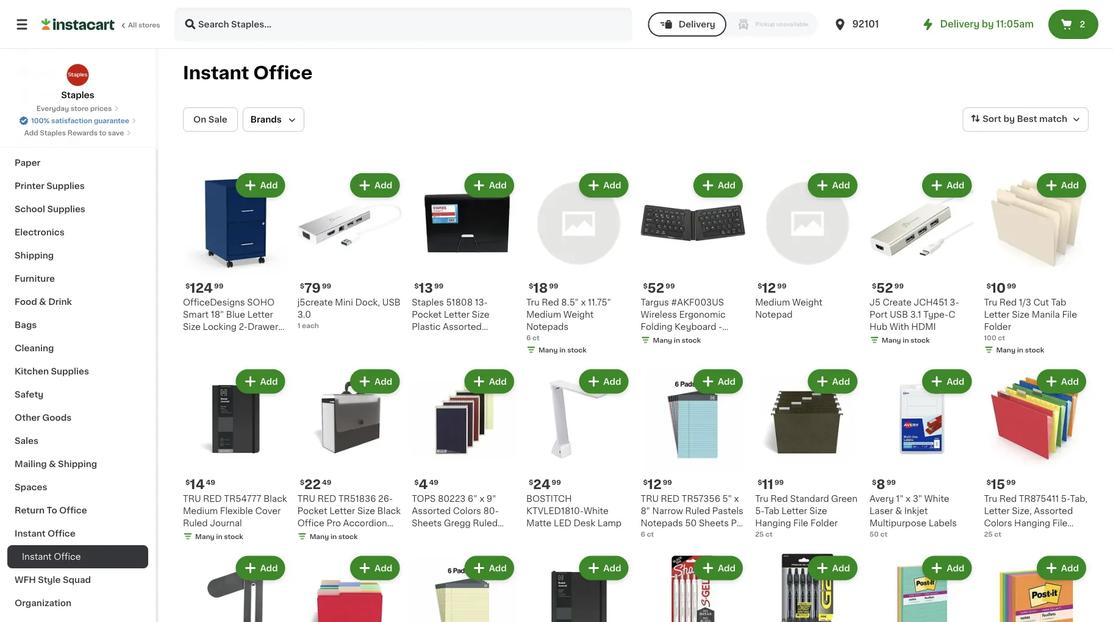 Task type: locate. For each thing, give the bounding box(es) containing it.
safety link
[[7, 383, 148, 406]]

99 right '11'
[[775, 479, 784, 486]]

supplies inside 'link'
[[47, 205, 85, 214]]

pocket up "plastic"
[[412, 310, 442, 319]]

0 horizontal spatial hanging
[[756, 519, 792, 527]]

many down the journal
[[195, 533, 215, 540]]

size inside tru red tr51836 26- pocket letter size black office pro accordion file
[[358, 507, 375, 515]]

sheets inside tops 80223 6" x 9" assorted colors 80- sheets gregg ruled steno pad
[[412, 519, 442, 527]]

black for 22
[[377, 507, 401, 515]]

assorted inside staples 51808 13- pocket letter size plastic assorted reinforced expanding folder
[[443, 323, 482, 331]]

colors up 25 ct
[[985, 519, 1013, 527]]

$ for tops 80223 6" x 9" assorted colors 80- sheets gregg ruled steno pad
[[415, 479, 419, 486]]

x
[[581, 298, 586, 307], [480, 494, 485, 503], [734, 494, 739, 503], [906, 494, 911, 503]]

by
[[982, 20, 994, 29], [1004, 115, 1015, 123]]

11
[[763, 478, 774, 491]]

1 vertical spatial weight
[[564, 310, 594, 319]]

medium
[[756, 298, 791, 307], [527, 310, 562, 319], [183, 507, 218, 515]]

0 horizontal spatial delivery
[[679, 20, 716, 29]]

0 vertical spatial black
[[641, 335, 665, 343]]

size,
[[1013, 507, 1032, 515]]

reinforced
[[412, 335, 459, 343]]

x inside avery 1" x 3" white laser & inkjet multipurpose labels 50 ct
[[906, 494, 911, 503]]

delivery for delivery
[[679, 20, 716, 29]]

92101 button
[[833, 7, 907, 41]]

2 vertical spatial medium
[[183, 507, 218, 515]]

black for 52
[[641, 335, 665, 343]]

red inside tru red tr54777 black medium flexible cover ruled journal
[[203, 494, 222, 503]]

1 vertical spatial black
[[264, 494, 287, 503]]

sheets up steno at the left bottom of page
[[412, 519, 442, 527]]

$ inside the $ 13 99
[[415, 283, 419, 289]]

hanging right the per
[[756, 519, 792, 527]]

shipping up spaces link
[[58, 460, 97, 469]]

1 vertical spatial instant
[[15, 530, 46, 538]]

1 horizontal spatial $ 12 99
[[758, 282, 787, 295]]

x right '1"'
[[906, 494, 911, 503]]

2 hanging from the left
[[1015, 519, 1051, 527]]

99 up the targus at the top of page
[[666, 283, 675, 289]]

x inside tru red tr57356 5" x 8" narrow ruled pastels notepads 50 sheets per pad
[[734, 494, 739, 503]]

match
[[1040, 115, 1068, 123]]

file inside "tru red 1/3 cut tab letter size manila file folder 100 ct"
[[1063, 310, 1078, 319]]

50 for ct
[[870, 531, 879, 538]]

in for targus #akf003us wireless ergonomic folding keyboard - black
[[674, 337, 681, 344]]

$ 52 99 for targus
[[644, 282, 675, 295]]

2 horizontal spatial red
[[661, 494, 680, 503]]

49 inside $ 14 49
[[206, 479, 215, 486]]

black down the folding
[[641, 335, 665, 343]]

15
[[992, 478, 1006, 491]]

tru for 22
[[298, 494, 316, 503]]

& inside avery 1" x 3" white laser & inkjet multipurpose labels 50 ct
[[896, 507, 903, 515]]

1 vertical spatial 12
[[648, 478, 662, 491]]

instant office link down to
[[7, 522, 148, 546]]

3 49 from the left
[[429, 479, 439, 486]]

0 horizontal spatial colors
[[453, 507, 481, 515]]

2 vertical spatial instant office
[[22, 553, 81, 561]]

red inside tru red tr57356 5" x 8" narrow ruled pastels notepads 50 sheets per pad
[[661, 494, 680, 503]]

staples down the 100%
[[40, 130, 66, 136]]

medium inside medium weight notepad
[[756, 298, 791, 307]]

tru inside tru red tr57356 5" x 8" narrow ruled pastels notepads 50 sheets per pad
[[641, 494, 659, 503]]

$ 124 99
[[186, 282, 224, 295]]

assorted down 51808
[[443, 323, 482, 331]]

$ for tru red 8.5" x 11.75" medium weight notepads
[[529, 283, 534, 289]]

6 right expanding
[[527, 335, 531, 341]]

green
[[832, 494, 858, 503]]

1 25 from the left
[[756, 531, 764, 538]]

$ inside $ 14 49
[[186, 479, 190, 486]]

delivery inside "button"
[[679, 20, 716, 29]]

0 vertical spatial tab
[[1052, 298, 1067, 307]]

2 52 from the left
[[877, 282, 894, 295]]

drink
[[48, 298, 72, 306]]

0 horizontal spatial red
[[203, 494, 222, 503]]

52
[[648, 282, 665, 295], [877, 282, 894, 295]]

99 inside $ 15 99
[[1007, 479, 1016, 486]]

many down with on the right bottom
[[882, 337, 902, 344]]

1 red from the left
[[203, 494, 222, 503]]

on sale
[[193, 115, 227, 124]]

black
[[641, 335, 665, 343], [264, 494, 287, 503], [377, 507, 401, 515]]

1 horizontal spatial hanging
[[1015, 519, 1051, 527]]

ruled down tr57356
[[686, 507, 711, 515]]

$ for bostitch ktvled1810-white matte led desk lamp
[[529, 479, 534, 486]]

instant office down return to office
[[15, 530, 75, 538]]

99 for tru red 8.5" x 11.75" medium weight notepads
[[549, 283, 559, 289]]

usb inside j5create mini dock, usb 3.0 1 each
[[383, 298, 401, 307]]

$ inside $ 124 99
[[186, 283, 190, 289]]

many for tru red tr51836 26- pocket letter size black office pro accordion file
[[310, 533, 329, 540]]

steno
[[412, 531, 437, 540]]

per
[[731, 519, 746, 527]]

$ 12 99 up narrow
[[644, 478, 673, 491]]

$ 11 99
[[758, 478, 784, 491]]

$ inside the $ 4 49
[[415, 479, 419, 486]]

1 tru from the left
[[183, 494, 201, 503]]

49 for 14
[[206, 479, 215, 486]]

bags link
[[7, 314, 148, 337]]

in down pro
[[331, 533, 337, 540]]

in down tru red 8.5" x 11.75" medium weight notepads 6 ct
[[560, 347, 566, 353]]

99 for medium weight notepad
[[778, 283, 787, 289]]

$ inside $ 8 99
[[873, 479, 877, 486]]

50 down laser
[[870, 531, 879, 538]]

inkjet
[[905, 507, 928, 515]]

1 horizontal spatial 12
[[763, 282, 776, 295]]

92101
[[853, 20, 879, 29]]

product group containing 14
[[183, 367, 288, 544]]

product group containing 13
[[412, 171, 517, 356]]

$ for tru red tr51836 26- pocket letter size black office pro accordion file
[[300, 479, 305, 486]]

black up cover
[[264, 494, 287, 503]]

6 ct
[[641, 531, 654, 538]]

avery
[[870, 494, 895, 503]]

99 right 13
[[434, 283, 444, 289]]

usb inside j5 create jch451 3- port usb 3.1 type-c hub with hdmi
[[890, 310, 909, 319]]

6 inside tru red 8.5" x 11.75" medium weight notepads 6 ct
[[527, 335, 531, 341]]

$ 10 99
[[987, 282, 1017, 295]]

folder down standard
[[811, 519, 838, 527]]

99 for bostitch ktvled1810-white matte led desk lamp
[[552, 479, 561, 486]]

tru for tru red tr875411 5-tab, letter size, assorted colors hanging file folders
[[985, 494, 998, 503]]

1 horizontal spatial tru
[[298, 494, 316, 503]]

ct down multipurpose
[[881, 531, 888, 538]]

99 for tru red 1/3 cut tab letter size manila file folder
[[1008, 283, 1017, 289]]

#akf003us
[[672, 298, 724, 307]]

product group containing 79
[[298, 171, 402, 331]]

by inside field
[[1004, 115, 1015, 123]]

1 vertical spatial 5-
[[756, 507, 765, 515]]

spaces link
[[7, 476, 148, 499]]

red inside tru red standard green 5-tab letter size hanging file folder 25 ct
[[771, 494, 788, 503]]

0 horizontal spatial 49
[[206, 479, 215, 486]]

kitchen supplies link
[[7, 360, 148, 383]]

1 vertical spatial white
[[584, 507, 609, 515]]

99 for avery 1" x 3" white laser & inkjet multipurpose labels
[[887, 479, 896, 486]]

0 horizontal spatial 6
[[527, 335, 531, 341]]

2 vertical spatial staples
[[412, 298, 444, 307]]

dock,
[[355, 298, 380, 307]]

product group containing 8
[[870, 367, 975, 539]]

many in stock down pro
[[310, 533, 358, 540]]

3 red from the left
[[661, 494, 680, 503]]

hanging inside "tru red tr875411 5-tab, letter size, assorted colors hanging file folders"
[[1015, 519, 1051, 527]]

sort
[[983, 115, 1002, 123]]

ct down 18
[[533, 335, 540, 341]]

stock for targus #akf003us wireless ergonomic folding keyboard - black
[[682, 337, 701, 344]]

1 vertical spatial 50
[[870, 531, 879, 538]]

12 up notepad
[[763, 282, 776, 295]]

many for tru red tr54777 black medium flexible cover ruled journal
[[195, 533, 215, 540]]

ruled inside tru red tr54777 black medium flexible cover ruled journal
[[183, 519, 208, 527]]

staples inside the 'add staples rewards to save' link
[[40, 130, 66, 136]]

style
[[38, 576, 61, 585]]

99 inside $ 8 99
[[887, 479, 896, 486]]

1 vertical spatial instant office
[[15, 530, 75, 538]]

0 vertical spatial usb
[[383, 298, 401, 307]]

lamp
[[598, 519, 622, 527]]

return to office link
[[7, 499, 148, 522]]

add
[[24, 130, 38, 136], [260, 181, 278, 190], [375, 181, 393, 190], [489, 181, 507, 190], [604, 181, 622, 190], [718, 181, 736, 190], [833, 181, 851, 190], [947, 181, 965, 190], [1062, 181, 1080, 190], [260, 378, 278, 386], [375, 378, 393, 386], [489, 378, 507, 386], [604, 378, 622, 386], [718, 378, 736, 386], [833, 378, 851, 386], [947, 378, 965, 386], [1062, 378, 1080, 386], [260, 564, 278, 573], [375, 564, 393, 573], [489, 564, 507, 573], [604, 564, 622, 573], [718, 564, 736, 573], [833, 564, 851, 573], [947, 564, 965, 573], [1062, 564, 1080, 573]]

0 vertical spatial $ 12 99
[[758, 282, 787, 295]]

ruled inside tru red tr57356 5" x 8" narrow ruled pastels notepads 50 sheets per pad
[[686, 507, 711, 515]]

letter up pro
[[330, 507, 355, 515]]

in down with on the right bottom
[[903, 337, 910, 344]]

letter for tru red tr875411 5-tab, letter size, assorted colors hanging file folders
[[985, 507, 1010, 515]]

assorted for 13
[[443, 323, 482, 331]]

99 for tru red tr875411 5-tab, letter size, assorted colors hanging file folders
[[1007, 479, 1016, 486]]

service type group
[[649, 12, 819, 37]]

1 vertical spatial tab
[[765, 507, 780, 515]]

99 inside $ 79 99
[[322, 283, 332, 289]]

tru red tr57356 5" x 8" narrow ruled pastels notepads 50 sheets per pad
[[641, 494, 746, 540]]

stock down hdmi
[[911, 337, 930, 344]]

x inside tops 80223 6" x 9" assorted colors 80- sheets gregg ruled steno pad
[[480, 494, 485, 503]]

white inside avery 1" x 3" white laser & inkjet multipurpose labels 50 ct
[[925, 494, 950, 503]]

$ for tru red tr57356 5" x 8" narrow ruled pastels notepads 50 sheets per pad
[[644, 479, 648, 486]]

$ 12 99 up medium weight notepad
[[758, 282, 787, 295]]

1 horizontal spatial by
[[1004, 115, 1015, 123]]

0 horizontal spatial $ 52 99
[[644, 282, 675, 295]]

0 horizontal spatial &
[[39, 298, 46, 306]]

many for targus #akf003us wireless ergonomic folding keyboard - black
[[653, 337, 673, 344]]

instant office up "brands"
[[183, 64, 313, 82]]

notepads down narrow
[[641, 519, 683, 527]]

tru inside "tru red 1/3 cut tab letter size manila file folder 100 ct"
[[985, 298, 998, 307]]

$ 24 99
[[529, 478, 561, 491]]

99 right the 79
[[322, 283, 332, 289]]

50 for sheets
[[686, 519, 697, 527]]

80-
[[484, 507, 499, 515]]

by left 11:05am
[[982, 20, 994, 29]]

tab down $ 11 99
[[765, 507, 780, 515]]

wireless
[[641, 310, 678, 319]]

ct inside avery 1" x 3" white laser & inkjet multipurpose labels 50 ct
[[881, 531, 888, 538]]

folder for tru red standard green 5-tab letter size hanging file folder 25 ct
[[811, 519, 838, 527]]

led
[[554, 519, 572, 527]]

squad
[[63, 576, 91, 585]]

1 horizontal spatial weight
[[793, 298, 823, 307]]

other goods link
[[7, 406, 148, 430]]

2 vertical spatial &
[[896, 507, 903, 515]]

$ for tru red 1/3 cut tab letter size manila file folder
[[987, 283, 992, 289]]

& right food
[[39, 298, 46, 306]]

file right manila
[[1063, 310, 1078, 319]]

0 horizontal spatial 5-
[[756, 507, 765, 515]]

letter up 25 ct
[[985, 507, 1010, 515]]

1 horizontal spatial shipping
[[58, 460, 97, 469]]

red up narrow
[[661, 494, 680, 503]]

product group
[[183, 171, 288, 343], [298, 171, 402, 331], [412, 171, 517, 356], [527, 171, 631, 357], [641, 171, 746, 348], [756, 171, 860, 321], [870, 171, 975, 348], [985, 171, 1089, 357], [183, 367, 288, 544], [298, 367, 402, 544], [412, 367, 517, 540], [527, 367, 631, 529], [641, 367, 746, 540], [756, 367, 860, 539], [870, 367, 975, 539], [985, 367, 1089, 540], [183, 554, 288, 622], [298, 554, 402, 622], [412, 554, 517, 622], [527, 554, 631, 622], [641, 554, 746, 622], [756, 554, 860, 622], [870, 554, 975, 622], [985, 554, 1089, 622]]

$ inside $ 15 99
[[987, 479, 992, 486]]

0 vertical spatial colors
[[453, 507, 481, 515]]

white up desk
[[584, 507, 609, 515]]

12 up 8"
[[648, 478, 662, 491]]

1 horizontal spatial medium
[[527, 310, 562, 319]]

tru down '22'
[[298, 494, 316, 503]]

0 horizontal spatial folder
[[412, 347, 439, 356]]

$ inside $ 18 99
[[529, 283, 534, 289]]

size inside officedesigns soho smart 18" blue letter size locking 2-drawer vertical file cabinet
[[183, 323, 201, 331]]

0 horizontal spatial 12
[[648, 478, 662, 491]]

2 red from the left
[[318, 494, 336, 503]]

0 vertical spatial folder
[[985, 323, 1012, 331]]

in down the keyboard
[[674, 337, 681, 344]]

0 vertical spatial staples
[[61, 91, 94, 99]]

2 horizontal spatial medium
[[756, 298, 791, 307]]

50 inside tru red tr57356 5" x 8" narrow ruled pastels notepads 50 sheets per pad
[[686, 519, 697, 527]]

1 horizontal spatial notepads
[[641, 519, 683, 527]]

red inside tru red 8.5" x 11.75" medium weight notepads 6 ct
[[542, 298, 559, 307]]

49 inside the $ 22 49
[[322, 479, 332, 486]]

2 pad from the left
[[641, 531, 657, 540]]

assorted down tops
[[412, 507, 451, 515]]

tru inside tru red standard green 5-tab letter size hanging file folder 25 ct
[[756, 494, 769, 503]]

wfh style squad
[[15, 576, 91, 585]]

& for drink
[[39, 298, 46, 306]]

0 vertical spatial &
[[39, 298, 46, 306]]

1 49 from the left
[[206, 479, 215, 486]]

in for j5 create jch451 3- port usb 3.1 type-c hub with hdmi
[[903, 337, 910, 344]]

sales link
[[7, 430, 148, 453]]

$ inside $ 11 99
[[758, 479, 763, 486]]

1 vertical spatial folder
[[412, 347, 439, 356]]

0 vertical spatial 5-
[[1062, 494, 1071, 503]]

1 horizontal spatial folder
[[811, 519, 838, 527]]

Best match Sort by field
[[963, 107, 1089, 132]]

49 inside the $ 4 49
[[429, 479, 439, 486]]

letter inside officedesigns soho smart 18" blue letter size locking 2-drawer vertical file cabinet
[[248, 310, 273, 319]]

file down standard
[[794, 519, 809, 527]]

0 vertical spatial shipping
[[15, 251, 54, 260]]

2 tru from the left
[[298, 494, 316, 503]]

x right 8.5"
[[581, 298, 586, 307]]

$ 8 99
[[873, 478, 896, 491]]

red down the $ 22 49
[[318, 494, 336, 503]]

0 horizontal spatial tab
[[765, 507, 780, 515]]

0 vertical spatial medium
[[756, 298, 791, 307]]

99 inside the $ 13 99
[[434, 283, 444, 289]]

25 down '11'
[[756, 531, 764, 538]]

notepad
[[756, 310, 793, 319]]

size down standard
[[810, 507, 828, 515]]

0 horizontal spatial pocket
[[298, 507, 327, 515]]

avery 1" x 3" white laser & inkjet multipurpose labels 50 ct
[[870, 494, 957, 538]]

1 horizontal spatial tab
[[1052, 298, 1067, 307]]

size up accordion
[[358, 507, 375, 515]]

1 vertical spatial pocket
[[298, 507, 327, 515]]

food
[[15, 298, 37, 306]]

49 right 14
[[206, 479, 215, 486]]

$ 12 99 for tru
[[644, 478, 673, 491]]

0 horizontal spatial white
[[584, 507, 609, 515]]

$ for staples 51808 13- pocket letter size plastic assorted reinforced expanding folder
[[415, 283, 419, 289]]

notepads down 8.5"
[[527, 323, 569, 331]]

assorted for 15
[[1035, 507, 1074, 515]]

$ inside $ 79 99
[[300, 283, 305, 289]]

1 horizontal spatial white
[[925, 494, 950, 503]]

99 inside '$ 10 99'
[[1008, 283, 1017, 289]]

folder for staples 51808 13- pocket letter size plastic assorted reinforced expanding folder
[[412, 347, 439, 356]]

folder up 100
[[985, 323, 1012, 331]]

black inside tru red tr51836 26- pocket letter size black office pro accordion file
[[377, 507, 401, 515]]

sheets down pastels
[[699, 519, 729, 527]]

tru up 8"
[[641, 494, 659, 503]]

$
[[186, 283, 190, 289], [300, 283, 305, 289], [415, 283, 419, 289], [529, 283, 534, 289], [644, 283, 648, 289], [758, 283, 763, 289], [873, 283, 877, 289], [987, 283, 992, 289], [186, 479, 190, 486], [300, 479, 305, 486], [415, 479, 419, 486], [529, 479, 534, 486], [644, 479, 648, 486], [758, 479, 763, 486], [873, 479, 877, 486], [987, 479, 992, 486]]

99 inside $ 124 99
[[214, 283, 224, 289]]

1 horizontal spatial pad
[[641, 531, 657, 540]]

paper link
[[7, 151, 148, 175]]

red down $ 15 99
[[1000, 494, 1017, 503]]

staples inside staples 51808 13- pocket letter size plastic assorted reinforced expanding folder
[[412, 298, 444, 307]]

99 up narrow
[[663, 479, 673, 486]]

ruled down 80-
[[473, 519, 498, 527]]

tru inside tru red tr54777 black medium flexible cover ruled journal
[[183, 494, 201, 503]]

$ for j5 create jch451 3- port usb 3.1 type-c hub with hdmi
[[873, 283, 877, 289]]

folder down reinforced
[[412, 347, 439, 356]]

ruled for 14
[[183, 519, 208, 527]]

size down 13- at left
[[472, 310, 490, 319]]

1 horizontal spatial usb
[[890, 310, 909, 319]]

instant office link up squad in the bottom of the page
[[7, 546, 148, 569]]

size for tru red tr51836 26- pocket letter size black office pro accordion file
[[358, 507, 375, 515]]

product group containing 24
[[527, 367, 631, 529]]

0 vertical spatial white
[[925, 494, 950, 503]]

pad down 8"
[[641, 531, 657, 540]]

again
[[62, 68, 86, 76]]

many in stock down with on the right bottom
[[882, 337, 930, 344]]

instant
[[183, 64, 249, 82], [15, 530, 46, 538], [22, 553, 52, 561]]

0 horizontal spatial 25
[[756, 531, 764, 538]]

2 horizontal spatial &
[[896, 507, 903, 515]]

cut
[[1034, 298, 1050, 307]]

pocket up pro
[[298, 507, 327, 515]]

printer
[[15, 182, 44, 190]]

black down 26-
[[377, 507, 401, 515]]

office supplies
[[15, 135, 83, 144]]

1 $ 52 99 from the left
[[644, 282, 675, 295]]

0 horizontal spatial notepads
[[527, 323, 569, 331]]

red inside "tru red 1/3 cut tab letter size manila file folder 100 ct"
[[1000, 298, 1017, 307]]

$ 15 99
[[987, 478, 1016, 491]]

red inside "tru red tr875411 5-tab, letter size, assorted colors hanging file folders"
[[1000, 494, 1017, 503]]

0 horizontal spatial by
[[982, 20, 994, 29]]

tru inside tru red tr51836 26- pocket letter size black office pro accordion file
[[298, 494, 316, 503]]

2 horizontal spatial tru
[[641, 494, 659, 503]]

tru down 18
[[527, 298, 540, 307]]

sheets inside tru red tr57356 5" x 8" narrow ruled pastels notepads 50 sheets per pad
[[699, 519, 729, 527]]

2 $ 52 99 from the left
[[873, 282, 904, 295]]

0 horizontal spatial 52
[[648, 282, 665, 295]]

instant office for second instant office link from the bottom
[[15, 530, 75, 538]]

1 vertical spatial shipping
[[58, 460, 97, 469]]

12 for medium
[[763, 282, 776, 295]]

52 for j5
[[877, 282, 894, 295]]

many in stock down the journal
[[195, 533, 243, 540]]

organization
[[15, 599, 71, 608]]

2 sheets from the left
[[699, 519, 729, 527]]

red for weight
[[542, 298, 559, 307]]

cover
[[255, 507, 281, 515]]

2 horizontal spatial folder
[[985, 323, 1012, 331]]

2 vertical spatial folder
[[811, 519, 838, 527]]

many in stock for tru red tr54777 black medium flexible cover ruled journal
[[195, 533, 243, 540]]

1 horizontal spatial black
[[377, 507, 401, 515]]

tru inside "tru red tr875411 5-tab, letter size, assorted colors hanging file folders"
[[985, 494, 998, 503]]

size inside "tru red 1/3 cut tab letter size manila file folder 100 ct"
[[1013, 310, 1030, 319]]

2 horizontal spatial 49
[[429, 479, 439, 486]]

0 horizontal spatial medium
[[183, 507, 218, 515]]

assorted down tr875411
[[1035, 507, 1074, 515]]

1 horizontal spatial 49
[[322, 479, 332, 486]]

port
[[870, 310, 888, 319]]

0 horizontal spatial weight
[[564, 310, 594, 319]]

0 vertical spatial by
[[982, 20, 994, 29]]

folder inside staples 51808 13- pocket letter size plastic assorted reinforced expanding folder
[[412, 347, 439, 356]]

stock for tru red tr51836 26- pocket letter size black office pro accordion file
[[339, 533, 358, 540]]

0 horizontal spatial tru
[[183, 494, 201, 503]]

1 vertical spatial medium
[[527, 310, 562, 319]]

assorted inside tops 80223 6" x 9" assorted colors 80- sheets gregg ruled steno pad
[[412, 507, 451, 515]]

tru down "10"
[[985, 298, 998, 307]]

medium down $ 18 99
[[527, 310, 562, 319]]

size for tru red 1/3 cut tab letter size manila file folder 100 ct
[[1013, 310, 1030, 319]]

shipping
[[15, 251, 54, 260], [58, 460, 97, 469]]

1 horizontal spatial sheets
[[699, 519, 729, 527]]

instant up sale
[[183, 64, 249, 82]]

1 horizontal spatial delivery
[[941, 20, 980, 29]]

0 horizontal spatial black
[[264, 494, 287, 503]]

1 horizontal spatial &
[[49, 460, 56, 469]]

red for size
[[1000, 298, 1017, 307]]

file
[[1063, 310, 1078, 319], [218, 335, 233, 343], [794, 519, 809, 527], [1053, 519, 1068, 527], [298, 531, 313, 540]]

99 for j5 create jch451 3- port usb 3.1 type-c hub with hdmi
[[895, 283, 904, 289]]

1 vertical spatial by
[[1004, 115, 1015, 123]]

0 horizontal spatial ruled
[[183, 519, 208, 527]]

ct down '11'
[[766, 531, 773, 538]]

product group containing 4
[[412, 367, 517, 540]]

product group containing 10
[[985, 171, 1089, 357]]

0 vertical spatial instant
[[183, 64, 249, 82]]

instant down return
[[15, 530, 46, 538]]

1 horizontal spatial ruled
[[473, 519, 498, 527]]

1 sheets from the left
[[412, 519, 442, 527]]

1 horizontal spatial $ 52 99
[[873, 282, 904, 295]]

1 horizontal spatial red
[[318, 494, 336, 503]]

5- inside "tru red tr875411 5-tab, letter size, assorted colors hanging file folders"
[[1062, 494, 1071, 503]]

letter inside tru red tr51836 26- pocket letter size black office pro accordion file
[[330, 507, 355, 515]]

colors down 6"
[[453, 507, 481, 515]]

$ for officedesigns soho smart 18" blue letter size locking 2-drawer vertical file cabinet
[[186, 283, 190, 289]]

officedesigns soho smart 18" blue letter size locking 2-drawer vertical file cabinet
[[183, 298, 278, 343]]

49 right '22'
[[322, 479, 332, 486]]

everyday store prices
[[36, 105, 112, 112]]

12 for tru
[[648, 478, 662, 491]]

1 hanging from the left
[[756, 519, 792, 527]]

99 up create
[[895, 283, 904, 289]]

stock down the keyboard
[[682, 337, 701, 344]]

tru inside tru red 8.5" x 11.75" medium weight notepads 6 ct
[[527, 298, 540, 307]]

2 horizontal spatial black
[[641, 335, 665, 343]]

99 inside $ 11 99
[[775, 479, 784, 486]]

2 vertical spatial black
[[377, 507, 401, 515]]

assorted inside "tru red tr875411 5-tab, letter size, assorted colors hanging file folders"
[[1035, 507, 1074, 515]]

tru
[[527, 298, 540, 307], [985, 298, 998, 307], [756, 494, 769, 503], [985, 494, 998, 503]]

$ for targus #akf003us wireless ergonomic folding keyboard - black
[[644, 283, 648, 289]]

many down pro
[[310, 533, 329, 540]]

cleaning
[[15, 344, 54, 353]]

2 49 from the left
[[322, 479, 332, 486]]

0 vertical spatial notepads
[[527, 323, 569, 331]]

5- inside tru red standard green 5-tab letter size hanging file folder 25 ct
[[756, 507, 765, 515]]

0 vertical spatial 12
[[763, 282, 776, 295]]

tru red tr875411 5-tab, letter size, assorted colors hanging file folders
[[985, 494, 1088, 540]]

50 inside avery 1" x 3" white laser & inkjet multipurpose labels 50 ct
[[870, 531, 879, 538]]

medium up notepad
[[756, 298, 791, 307]]

0 vertical spatial weight
[[793, 298, 823, 307]]

mailing & shipping
[[15, 460, 97, 469]]

1 horizontal spatial colors
[[985, 519, 1013, 527]]

1 horizontal spatial 25
[[985, 531, 993, 538]]

folder inside tru red standard green 5-tab letter size hanging file folder 25 ct
[[811, 519, 838, 527]]

spaces
[[15, 483, 47, 492]]

pad down gregg
[[440, 531, 456, 540]]

1 vertical spatial staples
[[40, 130, 66, 136]]

1 52 from the left
[[648, 282, 665, 295]]

0 horizontal spatial $ 12 99
[[644, 478, 673, 491]]

furniture link
[[7, 267, 148, 290]]

0 horizontal spatial sheets
[[412, 519, 442, 527]]

$ 52 99 up create
[[873, 282, 904, 295]]

6
[[527, 335, 531, 341], [641, 531, 646, 538]]

journal
[[210, 519, 242, 527]]

1 horizontal spatial 50
[[870, 531, 879, 538]]

in down the journal
[[216, 533, 223, 540]]

medium down $ 14 49 in the bottom of the page
[[183, 507, 218, 515]]

white inside the bostitch ktvled1810-white matte led desk lamp
[[584, 507, 609, 515]]

& inside food & drink link
[[39, 298, 46, 306]]

red down $ 18 99
[[542, 298, 559, 307]]

ct down 15
[[995, 531, 1002, 538]]

1 vertical spatial colors
[[985, 519, 1013, 527]]

99
[[214, 283, 224, 289], [322, 283, 332, 289], [434, 283, 444, 289], [549, 283, 559, 289], [666, 283, 675, 289], [778, 283, 787, 289], [895, 283, 904, 289], [1008, 283, 1017, 289], [552, 479, 561, 486], [663, 479, 673, 486], [775, 479, 784, 486], [887, 479, 896, 486], [1007, 479, 1016, 486]]

99 for targus #akf003us wireless ergonomic folding keyboard - black
[[666, 283, 675, 289]]

99 inside $ 24 99
[[552, 479, 561, 486]]

ruled left the journal
[[183, 519, 208, 527]]

Search field
[[176, 9, 631, 40]]

cabinet
[[235, 335, 269, 343]]

shipping link
[[7, 244, 148, 267]]

1 pad from the left
[[440, 531, 456, 540]]

weight down 8.5"
[[564, 310, 594, 319]]

by right the sort
[[1004, 115, 1015, 123]]

11:05am
[[997, 20, 1034, 29]]

many in stock down "tru red 1/3 cut tab letter size manila file folder 100 ct"
[[997, 347, 1045, 353]]

2
[[1080, 20, 1086, 29]]

school supplies
[[15, 205, 85, 214]]

2 horizontal spatial ruled
[[686, 507, 711, 515]]

& inside the mailing & shipping link
[[49, 460, 56, 469]]

bostitch
[[527, 494, 572, 503]]

8.5"
[[562, 298, 579, 307]]

office inside tru red tr51836 26- pocket letter size black office pro accordion file
[[298, 519, 325, 527]]

bags
[[15, 321, 37, 330]]

supplies for office supplies
[[45, 135, 83, 144]]

$ for tru red tr54777 black medium flexible cover ruled journal
[[186, 479, 190, 486]]

black inside targus #akf003us wireless ergonomic folding keyboard - black
[[641, 335, 665, 343]]

shipping up furniture
[[15, 251, 54, 260]]

shop link
[[7, 35, 148, 60]]

instant office for 1st instant office link from the bottom
[[22, 553, 81, 561]]

99 inside $ 18 99
[[549, 283, 559, 289]]

mailing & shipping link
[[7, 453, 148, 476]]

tru red standard green 5-tab letter size hanging file folder 25 ct
[[756, 494, 858, 538]]

staples down the $ 13 99
[[412, 298, 444, 307]]

hanging
[[756, 519, 792, 527], [1015, 519, 1051, 527]]

$ inside '$ 10 99'
[[987, 283, 992, 289]]

tru down 15
[[985, 494, 998, 503]]

red inside tru red tr51836 26- pocket letter size black office pro accordion file
[[318, 494, 336, 503]]

$ inside $ 24 99
[[529, 479, 534, 486]]

None search field
[[175, 7, 633, 41]]

hanging inside tru red standard green 5-tab letter size hanging file folder 25 ct
[[756, 519, 792, 527]]

52 up j5
[[877, 282, 894, 295]]

office left pro
[[298, 519, 325, 527]]

many for j5 create jch451 3- port usb 3.1 type-c hub with hdmi
[[882, 337, 902, 344]]

3 tru from the left
[[641, 494, 659, 503]]



Task type: describe. For each thing, give the bounding box(es) containing it.
0 horizontal spatial shipping
[[15, 251, 54, 260]]

49 for 22
[[322, 479, 332, 486]]

many down tru red 8.5" x 11.75" medium weight notepads 6 ct
[[539, 347, 558, 353]]

office down the 100%
[[15, 135, 42, 144]]

pocket inside tru red tr51836 26- pocket letter size black office pro accordion file
[[298, 507, 327, 515]]

size inside staples 51808 13- pocket letter size plastic assorted reinforced expanding folder
[[472, 310, 490, 319]]

staples for staples
[[61, 91, 94, 99]]

ct down 8"
[[647, 531, 654, 538]]

on
[[193, 115, 206, 124]]

labels
[[929, 519, 957, 527]]

ktvled1810-
[[527, 507, 584, 515]]

weight inside tru red 8.5" x 11.75" medium weight notepads 6 ct
[[564, 310, 594, 319]]

letter for officedesigns soho smart 18" blue letter size locking 2-drawer vertical file cabinet
[[248, 310, 273, 319]]

5"
[[723, 494, 732, 503]]

school supplies link
[[7, 198, 148, 221]]

file inside "tru red tr875411 5-tab, letter size, assorted colors hanging file folders"
[[1053, 519, 1068, 527]]

all stores link
[[41, 7, 161, 41]]

13
[[419, 282, 433, 295]]

1 vertical spatial 6
[[641, 531, 646, 538]]

10
[[992, 282, 1006, 295]]

many in stock for tru red tr51836 26- pocket letter size black office pro accordion file
[[310, 533, 358, 540]]

pad inside tru red tr57356 5" x 8" narrow ruled pastels notepads 50 sheets per pad
[[641, 531, 657, 540]]

lists
[[34, 92, 55, 101]]

black inside tru red tr54777 black medium flexible cover ruled journal
[[264, 494, 287, 503]]

18
[[534, 282, 548, 295]]

narrow
[[653, 507, 684, 515]]

many in stock for j5 create jch451 3- port usb 3.1 type-c hub with hdmi
[[882, 337, 930, 344]]

product group containing 18
[[527, 171, 631, 357]]

shop
[[34, 43, 57, 52]]

red for 12
[[661, 494, 680, 503]]

gregg
[[444, 519, 471, 527]]

pastels
[[713, 507, 744, 515]]

food & drink
[[15, 298, 72, 306]]

100%
[[31, 117, 50, 124]]

tr57356
[[682, 494, 721, 503]]

medium inside tru red 8.5" x 11.75" medium weight notepads 6 ct
[[527, 310, 562, 319]]

99 for j5create mini dock, usb 3.0
[[322, 283, 332, 289]]

j5create
[[298, 298, 333, 307]]

bostitch ktvled1810-white matte led desk lamp
[[527, 494, 622, 527]]

tru for 14
[[183, 494, 201, 503]]

medium inside tru red tr54777 black medium flexible cover ruled journal
[[183, 507, 218, 515]]

supplies for school supplies
[[47, 205, 85, 214]]

file inside tru red tr51836 26- pocket letter size black office pro accordion file
[[298, 531, 313, 540]]

create
[[883, 298, 912, 307]]

brands
[[251, 115, 282, 124]]

soho
[[247, 298, 275, 307]]

99 for tru red tr57356 5" x 8" narrow ruled pastels notepads 50 sheets per pad
[[663, 479, 673, 486]]

in down "tru red 1/3 cut tab letter size manila file folder 100 ct"
[[1018, 347, 1024, 353]]

$ for tru red standard green 5-tab letter size hanging file folder
[[758, 479, 763, 486]]

standard
[[791, 494, 830, 503]]

99 for officedesigns soho smart 18" blue letter size locking 2-drawer vertical file cabinet
[[214, 283, 224, 289]]

red for size,
[[1000, 494, 1017, 503]]

return to office
[[15, 507, 87, 515]]

school
[[15, 205, 45, 214]]

x inside tru red 8.5" x 11.75" medium weight notepads 6 ct
[[581, 298, 586, 307]]

100
[[985, 335, 997, 341]]

red for letter
[[771, 494, 788, 503]]

colors inside tops 80223 6" x 9" assorted colors 80- sheets gregg ruled steno pad
[[453, 507, 481, 515]]

tab inside tru red standard green 5-tab letter size hanging file folder 25 ct
[[765, 507, 780, 515]]

ct inside "tru red 1/3 cut tab letter size manila file folder 100 ct"
[[999, 335, 1006, 341]]

product group containing 15
[[985, 367, 1089, 540]]

everyday store prices link
[[36, 104, 119, 114]]

tru for tru red 8.5" x 11.75" medium weight notepads 6 ct
[[527, 298, 540, 307]]

1
[[298, 322, 300, 329]]

targus #akf003us wireless ergonomic folding keyboard - black
[[641, 298, 726, 343]]

product group containing 11
[[756, 367, 860, 539]]

tops
[[412, 494, 436, 503]]

drawer
[[248, 323, 278, 331]]

$ 14 49
[[186, 478, 215, 491]]

office right to
[[59, 507, 87, 515]]

tru red 1/3 cut tab letter size manila file folder 100 ct
[[985, 298, 1078, 341]]

2 vertical spatial instant
[[22, 553, 52, 561]]

office down to
[[48, 530, 75, 538]]

many in stock for targus #akf003us wireless ergonomic folding keyboard - black
[[653, 337, 701, 344]]

office up squad in the bottom of the page
[[54, 553, 81, 561]]

each
[[302, 322, 319, 329]]

1 instant office link from the top
[[7, 522, 148, 546]]

officedesigns
[[183, 298, 245, 307]]

letter inside tru red standard green 5-tab letter size hanging file folder 25 ct
[[782, 507, 808, 515]]

staples for staples 51808 13- pocket letter size plastic assorted reinforced expanding folder
[[412, 298, 444, 307]]

stock for tru red tr54777 black medium flexible cover ruled journal
[[224, 533, 243, 540]]

14
[[190, 478, 205, 491]]

to
[[99, 130, 106, 136]]

satisfaction
[[51, 117, 92, 124]]

25 inside tru red standard green 5-tab letter size hanging file folder 25 ct
[[756, 531, 764, 538]]

ruled for 12
[[686, 507, 711, 515]]

51808
[[446, 298, 473, 307]]

-
[[719, 323, 723, 331]]

prices
[[90, 105, 112, 112]]

tru for tru red 1/3 cut tab letter size manila file folder 100 ct
[[985, 298, 998, 307]]

$ 52 99 for j5
[[873, 282, 904, 295]]

many down 100
[[997, 347, 1016, 353]]

file inside officedesigns soho smart 18" blue letter size locking 2-drawer vertical file cabinet
[[218, 335, 233, 343]]

stock down tru red 8.5" x 11.75" medium weight notepads 6 ct
[[568, 347, 587, 353]]

tru for tru red standard green 5-tab letter size hanging file folder 25 ct
[[756, 494, 769, 503]]

delivery for delivery by 11:05am
[[941, 20, 980, 29]]

delivery by 11:05am link
[[921, 17, 1034, 32]]

notepads inside tru red tr57356 5" x 8" narrow ruled pastels notepads 50 sheets per pad
[[641, 519, 683, 527]]

tr51836
[[339, 494, 376, 503]]

by for delivery
[[982, 20, 994, 29]]

blue
[[226, 310, 245, 319]]

$ for tru red tr875411 5-tab, letter size, assorted colors hanging file folders
[[987, 479, 992, 486]]

tru red 8.5" x 11.75" medium weight notepads 6 ct
[[527, 298, 611, 341]]

by for sort
[[1004, 115, 1015, 123]]

paper
[[15, 159, 40, 167]]

99 for staples 51808 13- pocket letter size plastic assorted reinforced expanding folder
[[434, 283, 444, 289]]

size inside tru red standard green 5-tab letter size hanging file folder 25 ct
[[810, 507, 828, 515]]

weight inside medium weight notepad
[[793, 298, 823, 307]]

ct inside tru red standard green 5-tab letter size hanging file folder 25 ct
[[766, 531, 773, 538]]

stock down "tru red 1/3 cut tab letter size manila file folder 100 ct"
[[1026, 347, 1045, 353]]

26-
[[378, 494, 393, 503]]

delivery by 11:05am
[[941, 20, 1034, 29]]

on sale button
[[183, 107, 238, 132]]

in for tru red tr51836 26- pocket letter size black office pro accordion file
[[331, 533, 337, 540]]

many in stock down tru red 8.5" x 11.75" medium weight notepads 6 ct
[[539, 347, 587, 353]]

type-
[[924, 310, 949, 319]]

tab inside "tru red 1/3 cut tab letter size manila file folder 100 ct"
[[1052, 298, 1067, 307]]

tr54777
[[224, 494, 262, 503]]

file inside tru red standard green 5-tab letter size hanging file folder 25 ct
[[794, 519, 809, 527]]

$ for avery 1" x 3" white laser & inkjet multipurpose labels
[[873, 479, 877, 486]]

safety
[[15, 391, 44, 399]]

add staples rewards to save link
[[24, 128, 131, 138]]

3-
[[950, 298, 960, 307]]

red for 14
[[203, 494, 222, 503]]

size for officedesigns soho smart 18" blue letter size locking 2-drawer vertical file cabinet
[[183, 323, 201, 331]]

mailing
[[15, 460, 47, 469]]

instacart logo image
[[41, 17, 115, 32]]

electronics link
[[7, 221, 148, 244]]

staples logo image
[[66, 63, 89, 87]]

52 for targus
[[648, 282, 665, 295]]

supplies for kitchen supplies
[[51, 367, 89, 376]]

office up brands dropdown button
[[253, 64, 313, 82]]

organization link
[[7, 592, 148, 615]]

2 instant office link from the top
[[7, 546, 148, 569]]

3"
[[913, 494, 923, 503]]

letter for tru red 1/3 cut tab letter size manila file folder 100 ct
[[985, 310, 1010, 319]]

3.0
[[298, 310, 311, 319]]

printer supplies
[[15, 182, 85, 190]]

delivery button
[[649, 12, 727, 37]]

pro
[[327, 519, 341, 527]]

99 for tru red standard green 5-tab letter size hanging file folder
[[775, 479, 784, 486]]

1/3
[[1020, 298, 1032, 307]]

product group containing 22
[[298, 367, 402, 544]]

$ 12 99 for medium
[[758, 282, 787, 295]]

3.1
[[911, 310, 922, 319]]

staples link
[[61, 63, 94, 101]]

cleaning link
[[7, 337, 148, 360]]

printer supplies link
[[7, 175, 148, 198]]

guarantee
[[94, 117, 129, 124]]

1"
[[897, 494, 904, 503]]

& for shipping
[[49, 460, 56, 469]]

25 ct
[[985, 531, 1002, 538]]

tru for 12
[[641, 494, 659, 503]]

in for tru red tr54777 black medium flexible cover ruled journal
[[216, 533, 223, 540]]

stock for j5 create jch451 3- port usb 3.1 type-c hub with hdmi
[[911, 337, 930, 344]]

pad inside tops 80223 6" x 9" assorted colors 80- sheets gregg ruled steno pad
[[440, 531, 456, 540]]

letter for tru red tr51836 26- pocket letter size black office pro accordion file
[[330, 507, 355, 515]]

product group containing 124
[[183, 171, 288, 343]]

$ for j5create mini dock, usb 3.0
[[300, 283, 305, 289]]

$ for medium weight notepad
[[758, 283, 763, 289]]

return
[[15, 507, 45, 515]]

colors inside "tru red tr875411 5-tab, letter size, assorted colors hanging file folders"
[[985, 519, 1013, 527]]

buy it again
[[34, 68, 86, 76]]

notepads inside tru red 8.5" x 11.75" medium weight notepads 6 ct
[[527, 323, 569, 331]]

sales
[[15, 437, 38, 446]]

lists link
[[7, 84, 148, 109]]

6"
[[468, 494, 478, 503]]

supplies for printer supplies
[[47, 182, 85, 190]]

red for 22
[[318, 494, 336, 503]]

rewards
[[68, 130, 98, 136]]

goods
[[42, 414, 72, 422]]

2 25 from the left
[[985, 531, 993, 538]]

ct inside tru red 8.5" x 11.75" medium weight notepads 6 ct
[[533, 335, 540, 341]]

letter inside staples 51808 13- pocket letter size plastic assorted reinforced expanding folder
[[444, 310, 470, 319]]

folder inside "tru red 1/3 cut tab letter size manila file folder 100 ct"
[[985, 323, 1012, 331]]

$ 18 99
[[529, 282, 559, 295]]

49 for 4
[[429, 479, 439, 486]]

mini
[[335, 298, 353, 307]]

pocket inside staples 51808 13- pocket letter size plastic assorted reinforced expanding folder
[[412, 310, 442, 319]]

8
[[877, 478, 886, 491]]

0 vertical spatial instant office
[[183, 64, 313, 82]]

ruled inside tops 80223 6" x 9" assorted colors 80- sheets gregg ruled steno pad
[[473, 519, 498, 527]]



Task type: vqa. For each thing, say whether or not it's contained in the screenshot.


